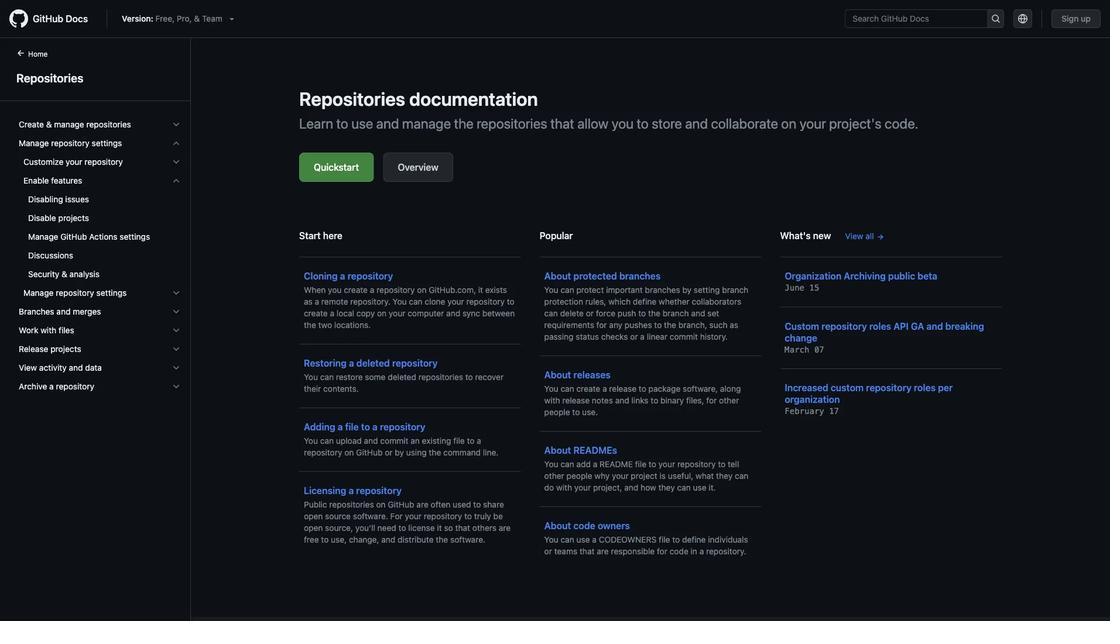 Task type: vqa. For each thing, say whether or not it's contained in the screenshot.
sc 9kayk9 0 icon inside the Managing Your Codespaces dropdown button
no



Task type: locate. For each thing, give the bounding box(es) containing it.
a right licensing
[[349, 486, 354, 497]]

sc 9kayk9 0 image inside enable features dropdown button
[[172, 176, 181, 186]]

search image
[[991, 14, 1001, 23]]

for down the force
[[597, 321, 607, 330]]

pushes
[[625, 321, 652, 330]]

2 horizontal spatial that
[[580, 547, 595, 557]]

what
[[696, 472, 714, 481]]

0 vertical spatial use
[[351, 115, 373, 132]]

repository. down individuals
[[706, 547, 746, 557]]

& right create
[[46, 120, 52, 129]]

1 vertical spatial branch
[[663, 309, 689, 319]]

use,
[[331, 536, 347, 545]]

you inside cloning a repository when you create a repository on github.com, it exists as a remote repository. you can clone your repository to create a local copy on your computer and sync between the two locations.
[[393, 297, 407, 307]]

create inside about releases you can create a release to package software, along with release notes and links to binary files, for other people to use.
[[577, 384, 600, 394]]

1 open from the top
[[304, 512, 323, 522]]

can inside about releases you can create a release to package software, along with release notes and links to binary files, for other people to use.
[[561, 384, 574, 394]]

on right collaborate
[[781, 115, 797, 132]]

1 horizontal spatial that
[[551, 115, 574, 132]]

0 vertical spatial manage repository settings
[[19, 139, 122, 148]]

repository inside dropdown button
[[85, 157, 123, 167]]

a right cloning
[[340, 271, 345, 282]]

manage up branches
[[23, 288, 54, 298]]

view left all
[[845, 232, 864, 241]]

and inside cloning a repository when you create a repository on github.com, it exists as a remote repository. you can clone your repository to create a local copy on your computer and sync between the two locations.
[[446, 309, 460, 319]]

you down passing on the bottom of the page
[[544, 384, 559, 394]]

projects down issues
[[58, 213, 89, 223]]

the inside cloning a repository when you create a repository on github.com, it exists as a remote repository. you can clone your repository to create a local copy on your computer and sync between the two locations.
[[304, 321, 316, 330]]

1 vertical spatial commit
[[380, 437, 409, 446]]

and inside about releases you can create a release to package software, along with release notes and links to binary files, for other people to use.
[[615, 396, 629, 406]]

0 horizontal spatial repositories
[[16, 71, 83, 85]]

for inside 'about protected branches you can protect important branches by setting branch protection rules, which define whether collaborators can delete or force push to the branch and set requirements for any pushes to the branch, such as passing status checks or a linear commit history.'
[[597, 321, 607, 330]]

1 horizontal spatial create
[[344, 286, 368, 295]]

and inside dropdown button
[[69, 363, 83, 373]]

1 vertical spatial &
[[46, 120, 52, 129]]

1 vertical spatial settings
[[120, 232, 150, 242]]

the up pushes on the bottom of page
[[648, 309, 661, 319]]

sc 9kayk9 0 image
[[172, 158, 181, 167], [172, 364, 181, 373], [172, 382, 181, 392]]

the up linear
[[664, 321, 676, 330]]

a right archive
[[49, 382, 54, 392]]

1 sc 9kayk9 0 image from the top
[[172, 158, 181, 167]]

other down along
[[719, 396, 739, 406]]

people left use.
[[544, 408, 570, 418]]

that right teams
[[580, 547, 595, 557]]

use inside repositories documentation learn to use and manage the repositories that allow you to store and collaborate on your project's code.
[[351, 115, 373, 132]]

2 horizontal spatial &
[[194, 14, 200, 23]]

commit inside 'about protected branches you can protect important branches by setting branch protection rules, which define whether collaborators can delete or force push to the branch and set requirements for any pushes to the branch, such as passing status checks or a linear commit history.'
[[670, 332, 698, 342]]

about
[[544, 271, 571, 282], [544, 370, 571, 381], [544, 445, 571, 457], [544, 521, 571, 532]]

and inside the about readmes you can add a readme file to your repository to tell other people why your project is useful, what they can do with your project, and how they can use it.
[[624, 483, 639, 493]]

to inside cloning a repository when you create a repository on github.com, it exists as a remote repository. you can clone your repository to create a local copy on your computer and sync between the two locations.
[[507, 297, 515, 307]]

& for security & analysis
[[61, 270, 67, 279]]

about for about protected branches
[[544, 271, 571, 282]]

0 horizontal spatial for
[[597, 321, 607, 330]]

the down so
[[436, 536, 448, 545]]

0 horizontal spatial define
[[633, 297, 657, 307]]

a up upload
[[338, 422, 343, 433]]

1 vertical spatial code
[[670, 547, 689, 557]]

2 horizontal spatial create
[[577, 384, 600, 394]]

repositories down documentation
[[477, 115, 547, 132]]

triangle down image
[[227, 14, 236, 23]]

settings down security & analysis link
[[96, 288, 127, 298]]

you inside the about readmes you can add a readme file to your repository to tell other people why your project is useful, what they can do with your project, and how they can use it.
[[544, 460, 559, 470]]

enable features element containing enable features
[[9, 172, 190, 284]]

that left allow at the top of page
[[551, 115, 574, 132]]

sc 9kayk9 0 image for create & manage repositories dropdown button
[[172, 120, 181, 129]]

between
[[483, 309, 515, 319]]

by up the whether
[[683, 286, 692, 295]]

with right do
[[556, 483, 572, 493]]

manage repository settings
[[19, 139, 122, 148], [23, 288, 127, 298]]

can down releases
[[561, 384, 574, 394]]

commit down branch,
[[670, 332, 698, 342]]

4 about from the top
[[544, 521, 571, 532]]

when
[[304, 286, 326, 295]]

the left two
[[304, 321, 316, 330]]

february
[[785, 407, 824, 417]]

discussions link
[[14, 247, 186, 265]]

about left "readmes"
[[544, 445, 571, 457]]

about inside about releases you can create a release to package software, along with release notes and links to binary files, for other people to use.
[[544, 370, 571, 381]]

0 horizontal spatial code
[[574, 521, 596, 532]]

releases
[[574, 370, 611, 381]]

you inside cloning a repository when you create a repository on github.com, it exists as a remote repository. you can clone your repository to create a local copy on your computer and sync between the two locations.
[[328, 286, 342, 295]]

what's new
[[780, 230, 831, 242]]

clone
[[425, 297, 445, 307]]

0 vertical spatial it
[[478, 286, 483, 295]]

0 vertical spatial define
[[633, 297, 657, 307]]

sc 9kayk9 0 image inside customize your repository dropdown button
[[172, 158, 181, 167]]

requirements
[[544, 321, 594, 330]]

0 horizontal spatial &
[[46, 120, 52, 129]]

1 vertical spatial use
[[693, 483, 707, 493]]

enable features element containing disabling issues
[[9, 190, 190, 284]]

view activity and data
[[19, 363, 102, 373]]

up
[[1081, 14, 1091, 23]]

you down the adding
[[304, 437, 318, 446]]

manage repository settings element containing manage repository settings
[[9, 134, 190, 303]]

documentation
[[409, 88, 538, 110]]

for inside about releases you can create a release to package software, along with release notes and links to binary files, for other people to use.
[[707, 396, 717, 406]]

you
[[612, 115, 634, 132], [328, 286, 342, 295]]

links
[[632, 396, 649, 406]]

you left the clone
[[393, 297, 407, 307]]

2 vertical spatial &
[[61, 270, 67, 279]]

it inside cloning a repository when you create a repository on github.com, it exists as a remote repository. you can clone your repository to create a local copy on your computer and sync between the two locations.
[[478, 286, 483, 295]]

repositories up learn
[[299, 88, 405, 110]]

2 vertical spatial sc 9kayk9 0 image
[[172, 382, 181, 392]]

0 vertical spatial manage repository settings button
[[14, 134, 186, 153]]

2 vertical spatial manage
[[23, 288, 54, 298]]

1 vertical spatial manage
[[28, 232, 58, 242]]

settings inside enable features element
[[120, 232, 150, 242]]

sync
[[463, 309, 480, 319]]

1 horizontal spatial software.
[[450, 536, 486, 545]]

you up teams
[[544, 536, 559, 545]]

2 vertical spatial settings
[[96, 288, 127, 298]]

2 vertical spatial are
[[597, 547, 609, 557]]

a
[[340, 271, 345, 282], [370, 286, 374, 295], [315, 297, 319, 307], [330, 309, 334, 319], [640, 332, 645, 342], [349, 358, 354, 369], [49, 382, 54, 392], [603, 384, 607, 394], [338, 422, 343, 433], [372, 422, 378, 433], [477, 437, 481, 446], [593, 460, 598, 470], [349, 486, 354, 497], [592, 536, 597, 545], [700, 547, 704, 557]]

you inside about code owners you can use a codeowners file to define individuals or teams that are responsible for code in a repository.
[[544, 536, 559, 545]]

0 horizontal spatial other
[[544, 472, 564, 481]]

change
[[785, 333, 818, 344]]

manage repository settings element
[[9, 134, 190, 303], [9, 153, 190, 303]]

a inside restoring a deleted repository you can restore some deleted repositories to recover their contents.
[[349, 358, 354, 369]]

0 vertical spatial create
[[344, 286, 368, 295]]

1 horizontal spatial view
[[845, 232, 864, 241]]

binary
[[661, 396, 684, 406]]

to inside about code owners you can use a codeowners file to define individuals or teams that are responsible for code in a repository.
[[673, 536, 680, 545]]

1 vertical spatial manage repository settings
[[23, 288, 127, 298]]

1 horizontal spatial by
[[683, 286, 692, 295]]

about for about code owners
[[544, 521, 571, 532]]

open down the public
[[304, 512, 323, 522]]

can inside restoring a deleted repository you can restore some deleted repositories to recover their contents.
[[320, 373, 334, 382]]

1 vertical spatial projects
[[51, 345, 81, 354]]

manage for second manage repository settings dropdown button from the bottom of the manage repository settings element containing manage repository settings
[[19, 139, 49, 148]]

you inside 'about protected branches you can protect important branches by setting branch protection rules, which define whether collaborators can delete or force push to the branch and set requirements for any pushes to the branch, such as passing status checks or a linear commit history.'
[[544, 286, 559, 295]]

1 enable features element from the top
[[9, 172, 190, 284]]

github inside adding a file to a repository you can upload and commit an existing file to a repository on github or by using the command line.
[[356, 448, 383, 458]]

about readmes you can add a readme file to your repository to tell other people why your project is useful, what they can do with your project, and how they can use it.
[[544, 445, 749, 493]]

your up features
[[66, 157, 82, 167]]

0 vertical spatial as
[[304, 297, 313, 307]]

on down upload
[[345, 448, 354, 458]]

work
[[19, 326, 38, 336]]

sc 9kayk9 0 image for release projects dropdown button
[[172, 345, 181, 354]]

to up truly
[[473, 500, 481, 510]]

files
[[59, 326, 74, 336]]

sc 9kayk9 0 image for branches and merges dropdown button
[[172, 307, 181, 317]]

sc 9kayk9 0 image inside branches and merges dropdown button
[[172, 307, 181, 317]]

0 horizontal spatial are
[[417, 500, 429, 510]]

you up their at bottom
[[304, 373, 318, 382]]

it left so
[[437, 524, 442, 534]]

0 horizontal spatial manage
[[54, 120, 84, 129]]

release
[[19, 345, 48, 354]]

other up do
[[544, 472, 564, 481]]

0 horizontal spatial that
[[455, 524, 470, 534]]

2 sc 9kayk9 0 image from the top
[[172, 364, 181, 373]]

along
[[720, 384, 741, 394]]

2 horizontal spatial are
[[597, 547, 609, 557]]

people inside about releases you can create a release to package software, along with release notes and links to binary files, for other people to use.
[[544, 408, 570, 418]]

a inside the about readmes you can add a readme file to your repository to tell other people why your project is useful, what they can do with your project, and how they can use it.
[[593, 460, 598, 470]]

1 vertical spatial as
[[730, 321, 739, 330]]

about inside the about readmes you can add a readme file to your repository to tell other people why your project is useful, what they can do with your project, and how they can use it.
[[544, 445, 571, 457]]

for right responsible
[[657, 547, 668, 557]]

2 vertical spatial use
[[577, 536, 590, 545]]

1 vertical spatial repositories
[[299, 88, 405, 110]]

by left 'using'
[[395, 448, 404, 458]]

useful,
[[668, 472, 694, 481]]

1 vertical spatial are
[[499, 524, 511, 534]]

3 about from the top
[[544, 445, 571, 457]]

sc 9kayk9 0 image inside release projects dropdown button
[[172, 345, 181, 354]]

you inside restoring a deleted repository you can restore some deleted repositories to recover their contents.
[[304, 373, 318, 382]]

package
[[649, 384, 681, 394]]

1 horizontal spatial define
[[682, 536, 706, 545]]

manage repository settings element for settings
[[9, 153, 190, 303]]

repository. up copy
[[350, 297, 391, 307]]

0 vertical spatial settings
[[92, 139, 122, 148]]

repositories for repositories documentation learn to use and manage the repositories that allow you to store and collaborate on your project's code.
[[299, 88, 405, 110]]

repositories
[[477, 115, 547, 132], [86, 120, 131, 129], [419, 373, 463, 382], [329, 500, 374, 510]]

1 vertical spatial sc 9kayk9 0 image
[[172, 364, 181, 373]]

repository down analysis
[[56, 288, 94, 298]]

branches and merges button
[[14, 303, 186, 322]]

sc 9kayk9 0 image inside view activity and data dropdown button
[[172, 364, 181, 373]]

1 vertical spatial define
[[682, 536, 706, 545]]

and inside dropdown button
[[56, 307, 71, 317]]

public
[[304, 500, 327, 510]]

your inside dropdown button
[[66, 157, 82, 167]]

0 vertical spatial roles
[[870, 321, 892, 332]]

others
[[473, 524, 497, 534]]

07
[[815, 345, 824, 355]]

& left analysis
[[61, 270, 67, 279]]

sc 9kayk9 0 image inside create & manage repositories dropdown button
[[172, 120, 181, 129]]

manage repository settings element containing customize your repository
[[9, 153, 190, 303]]

1 vertical spatial with
[[544, 396, 560, 406]]

about for about releases
[[544, 370, 571, 381]]

enable features button
[[14, 172, 186, 190]]

sc 9kayk9 0 image inside archive a repository dropdown button
[[172, 382, 181, 392]]

create up two
[[304, 309, 328, 319]]

to
[[336, 115, 348, 132], [637, 115, 649, 132], [507, 297, 515, 307], [639, 309, 646, 319], [654, 321, 662, 330], [466, 373, 473, 382], [639, 384, 646, 394], [651, 396, 658, 406], [572, 408, 580, 418], [361, 422, 370, 433], [467, 437, 475, 446], [649, 460, 656, 470], [718, 460, 726, 470], [473, 500, 481, 510], [464, 512, 472, 522], [399, 524, 406, 534], [321, 536, 329, 545], [673, 536, 680, 545]]

they
[[716, 472, 733, 481], [659, 483, 675, 493]]

to left 'recover'
[[466, 373, 473, 382]]

0 horizontal spatial as
[[304, 297, 313, 307]]

1 vertical spatial other
[[544, 472, 564, 481]]

1 vertical spatial open
[[304, 524, 323, 534]]

be
[[493, 512, 503, 522]]

repository.
[[350, 297, 391, 307], [706, 547, 746, 557]]

manage repository settings button up merges
[[14, 284, 186, 303]]

as down when
[[304, 297, 313, 307]]

your inside repositories documentation learn to use and manage the repositories that allow you to store and collaborate on your project's code.
[[800, 115, 826, 132]]

1 horizontal spatial as
[[730, 321, 739, 330]]

2 horizontal spatial use
[[693, 483, 707, 493]]

people inside the about readmes you can add a readme file to your repository to tell other people why your project is useful, what they can do with your project, and how they can use it.
[[567, 472, 592, 481]]

view activity and data button
[[14, 359, 186, 378]]

1 horizontal spatial &
[[61, 270, 67, 279]]

free,
[[156, 14, 175, 23]]

to inside restoring a deleted repository you can restore some deleted repositories to recover their contents.
[[466, 373, 473, 382]]

june 15 element
[[785, 283, 820, 293]]

0 vertical spatial for
[[597, 321, 607, 330]]

6 sc 9kayk9 0 image from the top
[[172, 326, 181, 336]]

on inside repositories documentation learn to use and manage the repositories that allow you to store and collaborate on your project's code.
[[781, 115, 797, 132]]

0 vertical spatial repositories
[[16, 71, 83, 85]]

project,
[[593, 483, 622, 493]]

about inside about code owners you can use a codeowners file to define individuals or teams that are responsible for code in a repository.
[[544, 521, 571, 532]]

3 sc 9kayk9 0 image from the top
[[172, 382, 181, 392]]

repository down the computer
[[392, 358, 438, 369]]

view all link
[[845, 230, 885, 243]]

view for view activity and data
[[19, 363, 37, 373]]

1 sc 9kayk9 0 image from the top
[[172, 120, 181, 129]]

0 horizontal spatial repository.
[[350, 297, 391, 307]]

history.
[[700, 332, 728, 342]]

0 vertical spatial branches
[[620, 271, 661, 282]]

0 horizontal spatial use
[[351, 115, 373, 132]]

quickstart
[[314, 162, 359, 173]]

repositories up source
[[329, 500, 374, 510]]

deleted up some
[[356, 358, 390, 369]]

that inside 'licensing a repository public repositories on github are often used to share open source software. for your repository to truly be open source, you'll need to license it so that others are free to use, change, and distribute the software.'
[[455, 524, 470, 534]]

2 enable features element from the top
[[9, 190, 190, 284]]

0 vertical spatial open
[[304, 512, 323, 522]]

a inside dropdown button
[[49, 382, 54, 392]]

you right allow at the top of page
[[612, 115, 634, 132]]

0 vertical spatial people
[[544, 408, 570, 418]]

and up files
[[56, 307, 71, 317]]

to right codeowners
[[673, 536, 680, 545]]

view inside dropdown button
[[19, 363, 37, 373]]

github down "disable projects"
[[60, 232, 87, 242]]

projects down files
[[51, 345, 81, 354]]

&
[[194, 14, 200, 23], [46, 120, 52, 129], [61, 270, 67, 279]]

settings right actions
[[120, 232, 150, 242]]

& inside manage repository settings element
[[61, 270, 67, 279]]

& inside dropdown button
[[46, 120, 52, 129]]

2 sc 9kayk9 0 image from the top
[[172, 139, 181, 148]]

1 horizontal spatial roles
[[914, 383, 936, 394]]

1 vertical spatial roles
[[914, 383, 936, 394]]

local
[[337, 309, 354, 319]]

1 vertical spatial for
[[707, 396, 717, 406]]

a down pushes on the bottom of page
[[640, 332, 645, 342]]

and up branch,
[[691, 309, 705, 319]]

and inside custom repository roles api ga and breaking change march 07
[[927, 321, 943, 332]]

github inside github docs "link"
[[33, 13, 63, 24]]

quickstart link
[[299, 153, 374, 182]]

1 horizontal spatial repositories
[[299, 88, 405, 110]]

0 vertical spatial by
[[683, 286, 692, 295]]

you up remote
[[328, 286, 342, 295]]

here
[[323, 230, 343, 242]]

1 vertical spatial people
[[567, 472, 592, 481]]

0 vertical spatial other
[[719, 396, 739, 406]]

enable features element
[[9, 172, 190, 284], [9, 190, 190, 284]]

repository right custom
[[866, 383, 912, 394]]

about up protection
[[544, 271, 571, 282]]

2 vertical spatial with
[[556, 483, 572, 493]]

2 manage repository settings element from the top
[[9, 153, 190, 303]]

1 horizontal spatial are
[[499, 524, 511, 534]]

the
[[454, 115, 474, 132], [648, 309, 661, 319], [304, 321, 316, 330], [664, 321, 676, 330], [429, 448, 441, 458], [436, 536, 448, 545]]

0 vertical spatial projects
[[58, 213, 89, 223]]

github left docs
[[33, 13, 63, 24]]

0 horizontal spatial software.
[[353, 512, 388, 522]]

1 horizontal spatial they
[[716, 472, 733, 481]]

1 horizontal spatial code
[[670, 547, 689, 557]]

open up free at the bottom left
[[304, 524, 323, 534]]

and left links
[[615, 396, 629, 406]]

5 sc 9kayk9 0 image from the top
[[172, 307, 181, 317]]

distribute
[[398, 536, 434, 545]]

0 vertical spatial view
[[845, 232, 864, 241]]

or left teams
[[544, 547, 552, 557]]

branches and merges
[[19, 307, 101, 317]]

to right links
[[651, 396, 658, 406]]

disabling issues link
[[14, 190, 186, 209]]

0 vertical spatial manage
[[19, 139, 49, 148]]

repository down view activity and data at left bottom
[[56, 382, 94, 392]]

need
[[378, 524, 396, 534]]

manage for first manage repository settings dropdown button from the bottom
[[23, 288, 54, 298]]

0 vertical spatial software.
[[353, 512, 388, 522]]

roles
[[870, 321, 892, 332], [914, 383, 936, 394]]

1 horizontal spatial other
[[719, 396, 739, 406]]

2 about from the top
[[544, 370, 571, 381]]

branches up the whether
[[645, 286, 680, 295]]

a up notes
[[603, 384, 607, 394]]

2 vertical spatial that
[[580, 547, 595, 557]]

manage repository settings down analysis
[[23, 288, 127, 298]]

projects inside dropdown button
[[51, 345, 81, 354]]

software. up you'll
[[353, 512, 388, 522]]

as
[[304, 297, 313, 307], [730, 321, 739, 330]]

1 vertical spatial by
[[395, 448, 404, 458]]

why
[[595, 472, 610, 481]]

adding
[[304, 422, 335, 433]]

by inside adding a file to a repository you can upload and commit an existing file to a repository on github or by using the command line.
[[395, 448, 404, 458]]

force
[[596, 309, 616, 319]]

free
[[304, 536, 319, 545]]

file
[[345, 422, 359, 433], [453, 437, 465, 446], [635, 460, 647, 470], [659, 536, 670, 545]]

None search field
[[845, 9, 1005, 28]]

february 17 element
[[785, 407, 839, 417]]

repositories down home link
[[16, 71, 83, 85]]

to up command
[[467, 437, 475, 446]]

1 horizontal spatial release
[[609, 384, 637, 394]]

create & manage repositories button
[[14, 115, 186, 134]]

custom
[[831, 383, 864, 394]]

1 manage repository settings element from the top
[[9, 134, 190, 303]]

projects for disable projects
[[58, 213, 89, 223]]

code left "owners"
[[574, 521, 596, 532]]

are down be
[[499, 524, 511, 534]]

and down need
[[381, 536, 396, 545]]

1 vertical spatial branches
[[645, 286, 680, 295]]

define inside 'about protected branches you can protect important branches by setting branch protection rules, which define whether collaborators can delete or force push to the branch and set requirements for any pushes to the branch, such as passing status checks or a linear commit history.'
[[633, 297, 657, 307]]

2 vertical spatial create
[[577, 384, 600, 394]]

sign up link
[[1052, 9, 1101, 28]]

file up upload
[[345, 422, 359, 433]]

with left notes
[[544, 396, 560, 406]]

0 vertical spatial that
[[551, 115, 574, 132]]

repository
[[51, 139, 89, 148], [85, 157, 123, 167], [348, 271, 393, 282], [377, 286, 415, 295], [56, 288, 94, 298], [467, 297, 505, 307], [822, 321, 867, 332], [392, 358, 438, 369], [56, 382, 94, 392], [866, 383, 912, 394], [380, 422, 426, 433], [304, 448, 342, 458], [678, 460, 716, 470], [356, 486, 402, 497], [424, 512, 462, 522]]

1 horizontal spatial branch
[[722, 286, 749, 295]]

release up use.
[[563, 396, 590, 406]]

home
[[28, 50, 48, 58]]

manage down disable
[[28, 232, 58, 242]]

sc 9kayk9 0 image
[[172, 120, 181, 129], [172, 139, 181, 148], [172, 176, 181, 186], [172, 289, 181, 298], [172, 307, 181, 317], [172, 326, 181, 336], [172, 345, 181, 354]]

1 about from the top
[[544, 271, 571, 282]]

repositories inside 'licensing a repository public repositories on github are often used to share open source software. for your repository to truly be open source, you'll need to license it so that others are free to use, change, and distribute the software.'
[[329, 500, 374, 510]]

you up do
[[544, 460, 559, 470]]

2 vertical spatial for
[[657, 547, 668, 557]]

repositories documentation learn to use and manage the repositories that allow you to store and collaborate on your project's code.
[[299, 88, 918, 132]]

per
[[938, 383, 953, 394]]

repositories inside repositories link
[[16, 71, 83, 85]]

& for create & manage repositories
[[46, 120, 52, 129]]

the inside adding a file to a repository you can upload and commit an existing file to a repository on github or by using the command line.
[[429, 448, 441, 458]]

repositories link
[[14, 69, 176, 87]]

0 horizontal spatial by
[[395, 448, 404, 458]]

use left it. at the right bottom of the page
[[693, 483, 707, 493]]

locations.
[[334, 321, 371, 330]]

repository up 'what'
[[678, 460, 716, 470]]

repository up enable features dropdown button
[[85, 157, 123, 167]]

team
[[202, 14, 222, 23]]

1 vertical spatial manage repository settings button
[[14, 284, 186, 303]]

3 sc 9kayk9 0 image from the top
[[172, 176, 181, 186]]

archiving
[[844, 271, 886, 282]]

disable
[[28, 213, 56, 223]]

1 vertical spatial software.
[[450, 536, 486, 545]]

github up for
[[388, 500, 414, 510]]

restore
[[336, 373, 363, 382]]

repository inside custom repository roles api ga and breaking change march 07
[[822, 321, 867, 332]]

popular
[[540, 230, 573, 242]]

7 sc 9kayk9 0 image from the top
[[172, 345, 181, 354]]

1 vertical spatial repository.
[[706, 547, 746, 557]]

analysis
[[69, 270, 100, 279]]



Task type: describe. For each thing, give the bounding box(es) containing it.
roles inside custom repository roles api ga and breaking change march 07
[[870, 321, 892, 332]]

file inside about code owners you can use a codeowners file to define individuals or teams that are responsible for code in a repository.
[[659, 536, 670, 545]]

recover
[[475, 373, 504, 382]]

0 horizontal spatial create
[[304, 309, 328, 319]]

settings for fourth sc 9kayk9 0 image
[[96, 288, 127, 298]]

for inside about code owners you can use a codeowners file to define individuals or teams that are responsible for code in a repository.
[[657, 547, 668, 557]]

release projects button
[[14, 340, 186, 359]]

can down protection
[[544, 309, 558, 319]]

you inside repositories documentation learn to use and manage the repositories that allow you to store and collaborate on your project's code.
[[612, 115, 634, 132]]

enable features element for your
[[9, 172, 190, 284]]

sc 9kayk9 0 image for enable features dropdown button
[[172, 176, 181, 186]]

source
[[325, 512, 351, 522]]

rules,
[[586, 297, 606, 307]]

about releases you can create a release to package software, along with release notes and links to binary files, for other people to use.
[[544, 370, 741, 418]]

public
[[888, 271, 916, 282]]

a right in
[[700, 547, 704, 557]]

which
[[609, 297, 631, 307]]

a left codeowners
[[592, 536, 597, 545]]

with inside the about readmes you can add a readme file to your repository to tell other people why your project is useful, what they can do with your project, and how they can use it.
[[556, 483, 572, 493]]

repository up for
[[356, 486, 402, 497]]

repository up copy
[[348, 271, 393, 282]]

status
[[576, 332, 599, 342]]

june
[[785, 283, 805, 293]]

that inside repositories documentation learn to use and manage the repositories that allow you to store and collaborate on your project's code.
[[551, 115, 574, 132]]

4 sc 9kayk9 0 image from the top
[[172, 289, 181, 298]]

0 horizontal spatial they
[[659, 483, 675, 493]]

to down "used"
[[464, 512, 472, 522]]

repository. inside about code owners you can use a codeowners file to define individuals or teams that are responsible for code in a repository.
[[706, 547, 746, 557]]

your down add
[[574, 483, 591, 493]]

to up pushes on the bottom of page
[[639, 309, 646, 319]]

to right learn
[[336, 115, 348, 132]]

code.
[[885, 115, 918, 132]]

or inside adding a file to a repository you can upload and commit an existing file to a repository on github or by using the command line.
[[385, 448, 393, 458]]

use inside about code owners you can use a codeowners file to define individuals or teams that are responsible for code in a repository.
[[577, 536, 590, 545]]

a down some
[[372, 422, 378, 433]]

do
[[544, 483, 554, 493]]

delete
[[560, 309, 584, 319]]

manage inside dropdown button
[[54, 120, 84, 129]]

select language: current language is english image
[[1019, 14, 1028, 23]]

overview link
[[383, 153, 453, 182]]

to left use.
[[572, 408, 580, 418]]

protect
[[577, 286, 604, 295]]

0 vertical spatial are
[[417, 500, 429, 510]]

repositories inside dropdown button
[[86, 120, 131, 129]]

repository up an
[[380, 422, 426, 433]]

sc 9kayk9 0 image for customize your repository
[[172, 158, 181, 167]]

such
[[710, 321, 728, 330]]

all
[[866, 232, 874, 241]]

repositories inside restoring a deleted repository you can restore some deleted repositories to recover their contents.
[[419, 373, 463, 382]]

about code owners you can use a codeowners file to define individuals or teams that are responsible for code in a repository.
[[544, 521, 748, 557]]

their
[[304, 384, 321, 394]]

on up the clone
[[417, 286, 427, 295]]

license
[[408, 524, 435, 534]]

to up linear
[[654, 321, 662, 330]]

2 manage repository settings button from the top
[[14, 284, 186, 303]]

customize your repository button
[[14, 153, 186, 172]]

file up command
[[453, 437, 465, 446]]

1 vertical spatial deleted
[[388, 373, 416, 382]]

and up overview at the top of the page
[[376, 115, 399, 132]]

view all
[[845, 232, 874, 241]]

or down pushes on the bottom of page
[[630, 332, 638, 342]]

any
[[609, 321, 623, 330]]

can inside about code owners you can use a codeowners file to define individuals or teams that are responsible for code in a repository.
[[561, 536, 574, 545]]

sign up
[[1062, 14, 1091, 23]]

on inside adding a file to a repository you can upload and commit an existing file to a repository on github or by using the command line.
[[345, 448, 354, 458]]

licensing
[[304, 486, 346, 497]]

a down when
[[315, 297, 319, 307]]

teams
[[554, 547, 578, 557]]

disable projects
[[28, 213, 89, 223]]

repositories for repositories
[[16, 71, 83, 85]]

use inside the about readmes you can add a readme file to your repository to tell other people why your project is useful, what they can do with your project, and how they can use it.
[[693, 483, 707, 493]]

view for view all
[[845, 232, 864, 241]]

sc 9kayk9 0 image for archive a repository
[[172, 382, 181, 392]]

your left the computer
[[389, 309, 406, 319]]

often
[[431, 500, 451, 510]]

docs
[[66, 13, 88, 24]]

manage inside repositories documentation learn to use and manage the repositories that allow you to store and collaborate on your project's code.
[[402, 115, 451, 132]]

file inside the about readmes you can add a readme file to your repository to tell other people why your project is useful, what they can do with your project, and how they can use it.
[[635, 460, 647, 470]]

restoring
[[304, 358, 347, 369]]

organization
[[785, 271, 842, 282]]

0 horizontal spatial branch
[[663, 309, 689, 319]]

manage github actions settings
[[28, 232, 150, 242]]

merges
[[73, 307, 101, 317]]

github inside 'manage github actions settings' link
[[60, 232, 87, 242]]

on inside 'licensing a repository public repositories on github are often used to share open source software. for your repository to truly be open source, you'll need to license it so that others are free to use, change, and distribute the software.'
[[376, 500, 386, 510]]

manage inside enable features element
[[28, 232, 58, 242]]

and inside 'about protected branches you can protect important branches by setting branch protection rules, which define whether collaborators can delete or force push to the branch and set requirements for any pushes to the branch, such as passing status checks or a linear commit history.'
[[691, 309, 705, 319]]

repository down the adding
[[304, 448, 342, 458]]

1 vertical spatial release
[[563, 396, 590, 406]]

a inside about releases you can create a release to package software, along with release notes and links to binary files, for other people to use.
[[603, 384, 607, 394]]

repositories element
[[0, 47, 191, 621]]

you inside adding a file to a repository you can upload and commit an existing file to a repository on github or by using the command line.
[[304, 437, 318, 446]]

api
[[894, 321, 909, 332]]

manage repository settings element for manage
[[9, 134, 190, 303]]

issues
[[65, 195, 89, 204]]

to right free at the bottom left
[[321, 536, 329, 545]]

enable
[[23, 176, 49, 186]]

define inside about code owners you can use a codeowners file to define individuals or teams that are responsible for code in a repository.
[[682, 536, 706, 545]]

repository up customize your repository at the left top
[[51, 139, 89, 148]]

to down for
[[399, 524, 406, 534]]

as inside cloning a repository when you create a repository on github.com, it exists as a remote repository. you can clone your repository to create a local copy on your computer and sync between the two locations.
[[304, 297, 313, 307]]

a down remote
[[330, 309, 334, 319]]

disable projects link
[[14, 209, 186, 228]]

version:
[[122, 14, 153, 23]]

licensing a repository public repositories on github are often used to share open source software. for your repository to truly be open source, you'll need to license it so that others are free to use, change, and distribute the software.
[[304, 486, 511, 545]]

roles inside increased custom repository roles per organization february 17
[[914, 383, 936, 394]]

with inside dropdown button
[[41, 326, 56, 336]]

start here
[[299, 230, 343, 242]]

your down "github.com,"
[[448, 297, 464, 307]]

some
[[365, 373, 386, 382]]

or down rules,
[[586, 309, 594, 319]]

can left add
[[561, 460, 574, 470]]

to up project
[[649, 460, 656, 470]]

15
[[810, 283, 820, 293]]

can inside adding a file to a repository you can upload and commit an existing file to a repository on github or by using the command line.
[[320, 437, 334, 446]]

as inside 'about protected branches you can protect important branches by setting branch protection rules, which define whether collaborators can delete or force push to the branch and set requirements for any pushes to the branch, such as passing status checks or a linear commit history.'
[[730, 321, 739, 330]]

settings for 2nd sc 9kayk9 0 image
[[92, 139, 122, 148]]

can up protection
[[561, 286, 574, 295]]

cloning
[[304, 271, 338, 282]]

pro,
[[177, 14, 192, 23]]

protection
[[544, 297, 583, 307]]

used
[[453, 500, 471, 510]]

about for about readmes
[[544, 445, 571, 457]]

features
[[51, 176, 82, 186]]

repository down exists
[[467, 297, 505, 307]]

the inside repositories documentation learn to use and manage the repositories that allow you to store and collaborate on your project's code.
[[454, 115, 474, 132]]

it.
[[709, 483, 716, 493]]

ga
[[911, 321, 924, 332]]

github.com,
[[429, 286, 476, 295]]

create & manage repositories
[[19, 120, 131, 129]]

sc 9kayk9 0 image for work with files dropdown button on the bottom left
[[172, 326, 181, 336]]

using
[[406, 448, 427, 458]]

with inside about releases you can create a release to package software, along with release notes and links to binary files, for other people to use.
[[544, 396, 560, 406]]

repository. inside cloning a repository when you create a repository on github.com, it exists as a remote repository. you can clone your repository to create a local copy on your computer and sync between the two locations.
[[350, 297, 391, 307]]

security & analysis link
[[14, 265, 186, 284]]

that inside about code owners you can use a codeowners file to define individuals or teams that are responsible for code in a repository.
[[580, 547, 595, 557]]

work with files button
[[14, 322, 186, 340]]

a inside 'about protected branches you can protect important branches by setting branch protection rules, which define whether collaborators can delete or force push to the branch and set requirements for any pushes to the branch, such as passing status checks or a linear commit history.'
[[640, 332, 645, 342]]

custom repository roles api ga and breaking change march 07
[[785, 321, 984, 355]]

use.
[[582, 408, 598, 418]]

computer
[[408, 309, 444, 319]]

increased
[[785, 383, 829, 394]]

enable features element for features
[[9, 190, 190, 284]]

0 vertical spatial code
[[574, 521, 596, 532]]

to up upload
[[361, 422, 370, 433]]

individuals
[[708, 536, 748, 545]]

github docs link
[[9, 9, 97, 28]]

branch,
[[679, 321, 707, 330]]

security & analysis
[[28, 270, 100, 279]]

and inside 'licensing a repository public repositories on github are often used to share open source software. for your repository to truly be open source, you'll need to license it so that others are free to use, change, and distribute the software.'
[[381, 536, 396, 545]]

a up command
[[477, 437, 481, 446]]

march
[[785, 345, 810, 355]]

setting
[[694, 286, 720, 295]]

a inside 'licensing a repository public repositories on github are often used to share open source software. for your repository to truly be open source, you'll need to license it so that others are free to use, change, and distribute the software.'
[[349, 486, 354, 497]]

owners
[[598, 521, 630, 532]]

overview
[[398, 162, 439, 173]]

can inside cloning a repository when you create a repository on github.com, it exists as a remote repository. you can clone your repository to create a local copy on your computer and sync between the two locations.
[[409, 297, 423, 307]]

actions
[[89, 232, 117, 242]]

in
[[691, 547, 697, 557]]

0 vertical spatial deleted
[[356, 358, 390, 369]]

a up copy
[[370, 286, 374, 295]]

your down 'readme' on the bottom of the page
[[612, 472, 629, 481]]

by inside 'about protected branches you can protect important branches by setting branch protection rules, which define whether collaborators can delete or force push to the branch and set requirements for any pushes to the branch, such as passing status checks or a linear commit history.'
[[683, 286, 692, 295]]

copy
[[357, 309, 375, 319]]

repositories inside repositories documentation learn to use and manage the repositories that allow you to store and collaborate on your project's code.
[[477, 115, 547, 132]]

repository inside dropdown button
[[56, 382, 94, 392]]

you inside about releases you can create a release to package software, along with release notes and links to binary files, for other people to use.
[[544, 384, 559, 394]]

or inside about code owners you can use a codeowners file to define individuals or teams that are responsible for code in a repository.
[[544, 547, 552, 557]]

organization
[[785, 394, 840, 406]]

can down useful,
[[677, 483, 691, 493]]

1 manage repository settings button from the top
[[14, 134, 186, 153]]

the inside 'licensing a repository public repositories on github are often used to share open source software. for your repository to truly be open source, you'll need to license it so that others are free to use, change, and distribute the software.'
[[436, 536, 448, 545]]

for
[[390, 512, 403, 522]]

notes
[[592, 396, 613, 406]]

tell
[[728, 460, 739, 470]]

can down tell
[[735, 472, 749, 481]]

on right copy
[[377, 309, 387, 319]]

release projects
[[19, 345, 81, 354]]

repository inside the about readmes you can add a readme file to your repository to tell other people why your project is useful, what they can do with your project, and how they can use it.
[[678, 460, 716, 470]]

to left tell
[[718, 460, 726, 470]]

commit inside adding a file to a repository you can upload and commit an existing file to a repository on github or by using the command line.
[[380, 437, 409, 446]]

beta
[[918, 271, 938, 282]]

it inside 'licensing a repository public repositories on github are often used to share open source software. for your repository to truly be open source, you'll need to license it so that others are free to use, change, and distribute the software.'
[[437, 524, 442, 534]]

repository down often
[[424, 512, 462, 522]]

repository inside increased custom repository roles per organization february 17
[[866, 383, 912, 394]]

projects for release projects
[[51, 345, 81, 354]]

github inside 'licensing a repository public repositories on github are often used to share open source software. for your repository to truly be open source, you'll need to license it so that others are free to use, change, and distribute the software.'
[[388, 500, 414, 510]]

change,
[[349, 536, 379, 545]]

to up links
[[639, 384, 646, 394]]

your inside 'licensing a repository public repositories on github are often used to share open source software. for your repository to truly be open source, you'll need to license it so that others are free to use, change, and distribute the software.'
[[405, 512, 422, 522]]

set
[[708, 309, 719, 319]]

other inside the about readmes you can add a readme file to your repository to tell other people why your project is useful, what they can do with your project, and how they can use it.
[[544, 472, 564, 481]]

repository up the computer
[[377, 286, 415, 295]]

repository inside restoring a deleted repository you can restore some deleted repositories to recover their contents.
[[392, 358, 438, 369]]

and inside adding a file to a repository you can upload and commit an existing file to a repository on github or by using the command line.
[[364, 437, 378, 446]]

custom
[[785, 321, 819, 332]]

contents.
[[323, 384, 359, 394]]

other inside about releases you can create a release to package software, along with release notes and links to binary files, for other people to use.
[[719, 396, 739, 406]]

checks
[[601, 332, 628, 342]]

march 07 element
[[785, 345, 824, 355]]

codeowners
[[599, 536, 657, 545]]

0 vertical spatial release
[[609, 384, 637, 394]]

2 open from the top
[[304, 524, 323, 534]]

collaborators
[[692, 297, 742, 307]]

your up is
[[659, 460, 675, 470]]

manage repository settings for first manage repository settings dropdown button from the bottom
[[23, 288, 127, 298]]

Search GitHub Docs search field
[[846, 10, 988, 28]]

store
[[652, 115, 682, 132]]

sc 9kayk9 0 image for view activity and data
[[172, 364, 181, 373]]

to left the store
[[637, 115, 649, 132]]

manage repository settings for second manage repository settings dropdown button from the bottom of the manage repository settings element containing manage repository settings
[[19, 139, 122, 148]]

you'll
[[355, 524, 375, 534]]

are inside about code owners you can use a codeowners file to define individuals or teams that are responsible for code in a repository.
[[597, 547, 609, 557]]

disabling issues
[[28, 195, 89, 204]]

and right the store
[[685, 115, 708, 132]]



